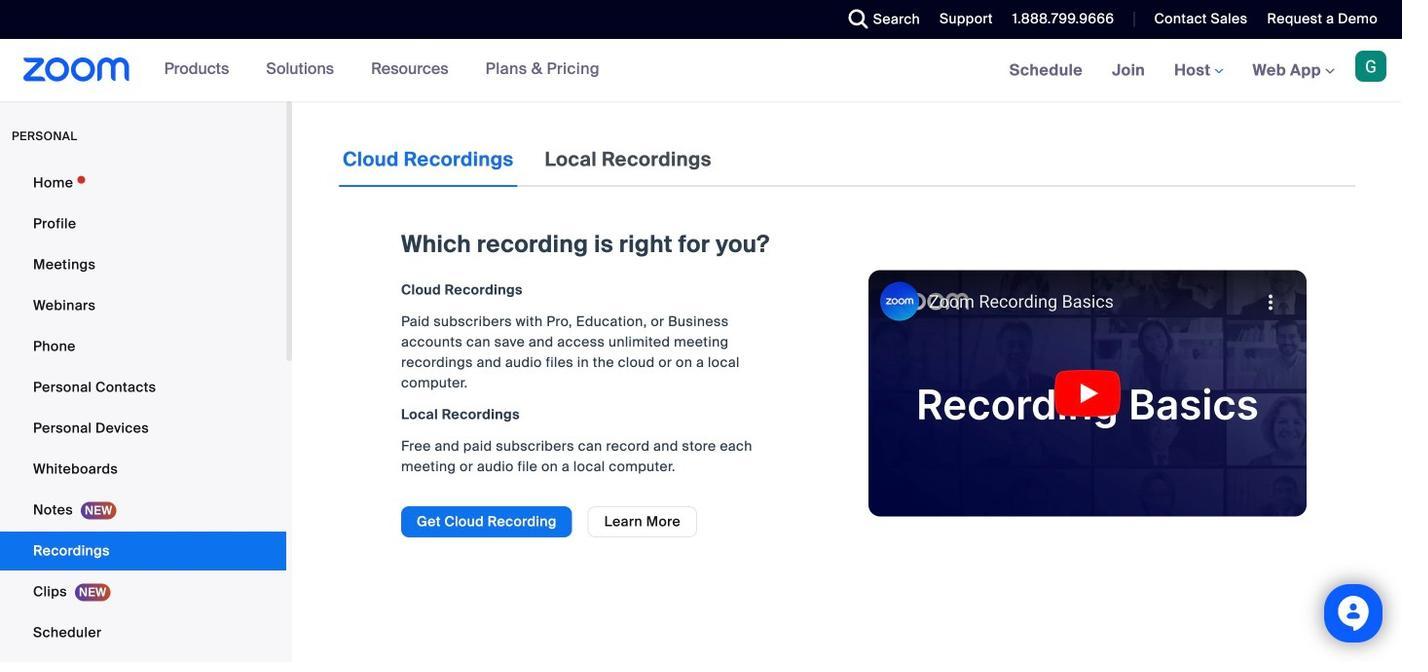 Task type: vqa. For each thing, say whether or not it's contained in the screenshot.
banner on the top
yes



Task type: locate. For each thing, give the bounding box(es) containing it.
tab
[[339, 132, 518, 187], [541, 132, 716, 187]]

0 horizontal spatial tab
[[339, 132, 518, 187]]

tabs of recording tab list
[[339, 132, 716, 187]]

meetings navigation
[[995, 39, 1403, 103]]

1 horizontal spatial tab
[[541, 132, 716, 187]]

banner
[[0, 39, 1403, 103]]



Task type: describe. For each thing, give the bounding box(es) containing it.
main content element
[[339, 132, 1356, 557]]

profile picture image
[[1356, 51, 1387, 82]]

personal menu menu
[[0, 164, 286, 662]]

1 tab from the left
[[339, 132, 518, 187]]

zoom logo image
[[23, 57, 130, 82]]

product information navigation
[[150, 39, 615, 101]]

2 tab from the left
[[541, 132, 716, 187]]



